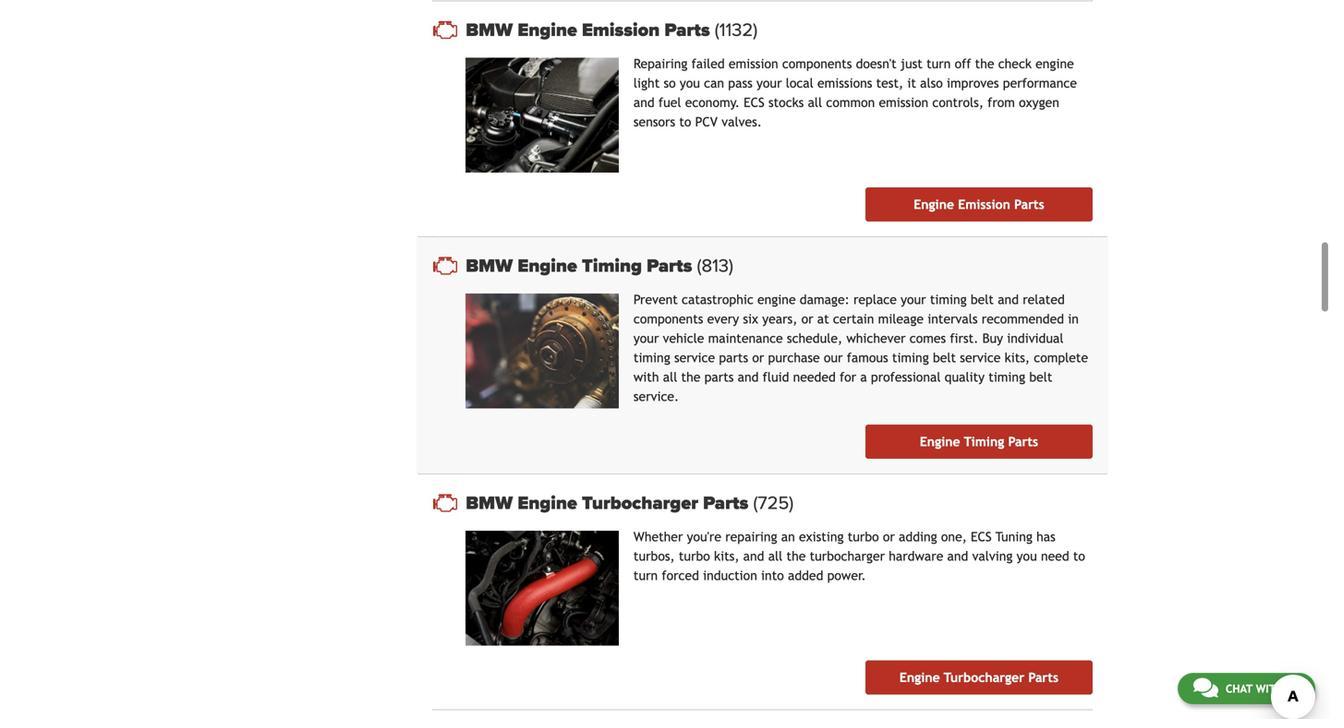 Task type: locate. For each thing, give the bounding box(es) containing it.
kits, up induction
[[714, 549, 740, 564]]

0 vertical spatial timing
[[582, 255, 642, 277]]

or left adding
[[883, 530, 895, 545]]

engine emission parts link
[[866, 187, 1093, 222]]

service down buy
[[960, 351, 1001, 365]]

turbo down you're
[[679, 549, 710, 564]]

the
[[976, 56, 995, 71], [682, 370, 701, 385], [787, 549, 806, 564]]

emission down it
[[879, 95, 929, 110]]

engine
[[518, 19, 577, 41], [914, 197, 955, 212], [518, 255, 577, 277], [920, 435, 961, 449], [518, 492, 577, 515], [900, 671, 940, 685]]

every
[[708, 312, 739, 327]]

engine emission parts thumbnail image image
[[466, 58, 619, 173]]

0 horizontal spatial timing
[[582, 255, 642, 277]]

1 horizontal spatial your
[[757, 76, 782, 90]]

0 horizontal spatial turn
[[634, 569, 658, 583]]

turbos,
[[634, 549, 675, 564]]

all inside prevent catastrophic engine damage: replace your timing belt and related components every six years, or at certain mileage intervals recommended in your vehicle maintenance schedule, whichever comes first. buy individual timing service parts or purchase our famous timing belt service kits, complete with all the parts and fluid needed for a professional quality timing belt service.
[[663, 370, 678, 385]]

controls,
[[933, 95, 984, 110]]

1 horizontal spatial all
[[769, 549, 783, 564]]

1 vertical spatial bmw
[[466, 255, 513, 277]]

2 bmw from the top
[[466, 255, 513, 277]]

components up local
[[783, 56, 852, 71]]

engine up performance
[[1036, 56, 1074, 71]]

0 vertical spatial emission
[[729, 56, 779, 71]]

1 vertical spatial you
[[1017, 549, 1037, 564]]

2 horizontal spatial the
[[976, 56, 995, 71]]

off
[[955, 56, 972, 71]]

induction
[[703, 569, 758, 583]]

you're
[[687, 530, 722, 545]]

1 horizontal spatial components
[[783, 56, 852, 71]]

0 vertical spatial turbocharger
[[582, 492, 699, 515]]

valving
[[973, 549, 1013, 564]]

0 horizontal spatial kits,
[[714, 549, 740, 564]]

0 horizontal spatial the
[[682, 370, 701, 385]]

your left vehicle
[[634, 331, 659, 346]]

ecs up valves.
[[744, 95, 765, 110]]

1 vertical spatial engine
[[758, 292, 796, 307]]

and
[[634, 95, 655, 110], [998, 292, 1019, 307], [738, 370, 759, 385], [744, 549, 765, 564], [948, 549, 969, 564]]

1 vertical spatial to
[[1074, 549, 1086, 564]]

or down the maintenance
[[753, 351, 765, 365]]

parts
[[719, 351, 749, 365], [705, 370, 734, 385]]

existing
[[799, 530, 844, 545]]

2 vertical spatial or
[[883, 530, 895, 545]]

you right "so"
[[680, 76, 700, 90]]

0 vertical spatial all
[[808, 95, 823, 110]]

0 horizontal spatial or
[[753, 351, 765, 365]]

1 vertical spatial emission
[[879, 95, 929, 110]]

bmw for bmw                                                                                    engine emission parts
[[466, 19, 513, 41]]

1 horizontal spatial with
[[1256, 683, 1284, 696]]

your up stocks
[[757, 76, 782, 90]]

all down local
[[808, 95, 823, 110]]

and down light
[[634, 95, 655, 110]]

or
[[802, 312, 814, 327], [753, 351, 765, 365], [883, 530, 895, 545]]

0 vertical spatial with
[[634, 370, 659, 385]]

1 horizontal spatial timing
[[964, 435, 1005, 449]]

recommended
[[982, 312, 1065, 327]]

ecs
[[744, 95, 765, 110], [971, 530, 992, 545]]

0 horizontal spatial ecs
[[744, 95, 765, 110]]

1 horizontal spatial turbo
[[848, 530, 879, 545]]

engine timing parts
[[920, 435, 1039, 449]]

light
[[634, 76, 660, 90]]

components
[[783, 56, 852, 71], [634, 312, 704, 327]]

3 bmw from the top
[[466, 492, 513, 515]]

turn down turbos,
[[634, 569, 658, 583]]

bmw                                                                                    engine turbocharger parts link
[[466, 492, 1093, 515]]

doesn't
[[856, 56, 897, 71]]

timing up prevent
[[582, 255, 642, 277]]

local
[[786, 76, 814, 90]]

certain
[[833, 312, 875, 327]]

turn inside repairing failed emission components doesn't just turn off the check engine light so you can pass your local emissions test, it also improves performance and fuel economy. ecs stocks all common emission controls, from oxygen sensors to pcv valves.
[[927, 56, 951, 71]]

0 vertical spatial your
[[757, 76, 782, 90]]

1 vertical spatial turbo
[[679, 549, 710, 564]]

1 vertical spatial timing
[[964, 435, 1005, 449]]

all
[[808, 95, 823, 110], [663, 370, 678, 385], [769, 549, 783, 564]]

belt down "comes" at the top of page
[[933, 351, 956, 365]]

with up the service.
[[634, 370, 659, 385]]

0 vertical spatial engine
[[1036, 56, 1074, 71]]

1 horizontal spatial ecs
[[971, 530, 992, 545]]

1 vertical spatial turbocharger
[[944, 671, 1025, 685]]

1 vertical spatial the
[[682, 370, 701, 385]]

with
[[634, 370, 659, 385], [1256, 683, 1284, 696]]

ecs inside "whether you're repairing an existing turbo or adding one, ecs tuning has turbos, turbo kits, and all the turbocharger hardware and valving you need to turn forced induction into added power."
[[971, 530, 992, 545]]

1 vertical spatial belt
[[933, 351, 956, 365]]

0 horizontal spatial all
[[663, 370, 678, 385]]

0 horizontal spatial with
[[634, 370, 659, 385]]

0 horizontal spatial service
[[675, 351, 715, 365]]

0 vertical spatial ecs
[[744, 95, 765, 110]]

all up into
[[769, 549, 783, 564]]

to
[[680, 114, 692, 129], [1074, 549, 1086, 564]]

0 vertical spatial emission
[[582, 19, 660, 41]]

with left the "us"
[[1256, 683, 1284, 696]]

1 horizontal spatial to
[[1074, 549, 1086, 564]]

to inside "whether you're repairing an existing turbo or adding one, ecs tuning has turbos, turbo kits, and all the turbocharger hardware and valving you need to turn forced induction into added power."
[[1074, 549, 1086, 564]]

0 vertical spatial to
[[680, 114, 692, 129]]

for
[[840, 370, 857, 385]]

0 horizontal spatial to
[[680, 114, 692, 129]]

you
[[680, 76, 700, 90], [1017, 549, 1037, 564]]

2 vertical spatial the
[[787, 549, 806, 564]]

so
[[664, 76, 676, 90]]

2 vertical spatial your
[[634, 331, 659, 346]]

your inside repairing failed emission components doesn't just turn off the check engine light so you can pass your local emissions test, it also improves performance and fuel economy. ecs stocks all common emission controls, from oxygen sensors to pcv valves.
[[757, 76, 782, 90]]

whether
[[634, 530, 683, 545]]

0 vertical spatial turbo
[[848, 530, 879, 545]]

emission
[[582, 19, 660, 41], [958, 197, 1011, 212]]

emission
[[729, 56, 779, 71], [879, 95, 929, 110]]

1 vertical spatial your
[[901, 292, 926, 307]]

to left pcv
[[680, 114, 692, 129]]

catastrophic
[[682, 292, 754, 307]]

1 service from the left
[[675, 351, 715, 365]]

0 vertical spatial turn
[[927, 56, 951, 71]]

bmw for bmw                                                                                    engine turbocharger parts
[[466, 492, 513, 515]]

your up mileage
[[901, 292, 926, 307]]

1 horizontal spatial you
[[1017, 549, 1037, 564]]

0 horizontal spatial emission
[[729, 56, 779, 71]]

2 horizontal spatial or
[[883, 530, 895, 545]]

kits, down individual
[[1005, 351, 1030, 365]]

turbo
[[848, 530, 879, 545], [679, 549, 710, 564]]

check
[[999, 56, 1032, 71]]

emission up pass
[[729, 56, 779, 71]]

0 horizontal spatial belt
[[933, 351, 956, 365]]

turn
[[927, 56, 951, 71], [634, 569, 658, 583]]

1 horizontal spatial service
[[960, 351, 1001, 365]]

2 vertical spatial all
[[769, 549, 783, 564]]

1 vertical spatial ecs
[[971, 530, 992, 545]]

1 vertical spatial emission
[[958, 197, 1011, 212]]

1 vertical spatial kits,
[[714, 549, 740, 564]]

professional
[[871, 370, 941, 385]]

1 horizontal spatial engine
[[1036, 56, 1074, 71]]

1 horizontal spatial turn
[[927, 56, 951, 71]]

power.
[[828, 569, 866, 583]]

0 vertical spatial you
[[680, 76, 700, 90]]

parts
[[665, 19, 710, 41], [1015, 197, 1045, 212], [647, 255, 693, 277], [1009, 435, 1039, 449], [703, 492, 749, 515], [1029, 671, 1059, 685]]

1 horizontal spatial or
[[802, 312, 814, 327]]

the inside prevent catastrophic engine damage: replace your timing belt and related components every six years, or at certain mileage intervals recommended in your vehicle maintenance schedule, whichever comes first. buy individual timing service parts or purchase our famous timing belt service kits, complete with all the parts and fluid needed for a professional quality timing belt service.
[[682, 370, 701, 385]]

in
[[1068, 312, 1079, 327]]

chat with us
[[1226, 683, 1300, 696]]

engine
[[1036, 56, 1074, 71], [758, 292, 796, 307]]

to right 'need'
[[1074, 549, 1086, 564]]

0 horizontal spatial engine
[[758, 292, 796, 307]]

components down prevent
[[634, 312, 704, 327]]

mileage
[[878, 312, 924, 327]]

the right the off
[[976, 56, 995, 71]]

belt up intervals
[[971, 292, 994, 307]]

service down vehicle
[[675, 351, 715, 365]]

one,
[[942, 530, 967, 545]]

0 horizontal spatial components
[[634, 312, 704, 327]]

0 vertical spatial belt
[[971, 292, 994, 307]]

tuning
[[996, 530, 1033, 545]]

turbo up turbocharger at the right bottom of page
[[848, 530, 879, 545]]

added
[[788, 569, 824, 583]]

timing up intervals
[[930, 292, 967, 307]]

1 horizontal spatial emission
[[879, 95, 929, 110]]

our
[[824, 351, 843, 365]]

0 vertical spatial bmw
[[466, 19, 513, 41]]

0 vertical spatial the
[[976, 56, 995, 71]]

related
[[1023, 292, 1065, 307]]

engine timing parts thumbnail image image
[[466, 294, 619, 409]]

0 horizontal spatial turbo
[[679, 549, 710, 564]]

1 bmw from the top
[[466, 19, 513, 41]]

the down vehicle
[[682, 370, 701, 385]]

or left the at on the top
[[802, 312, 814, 327]]

engine timing parts link
[[866, 425, 1093, 459]]

0 vertical spatial kits,
[[1005, 351, 1030, 365]]

your
[[757, 76, 782, 90], [901, 292, 926, 307], [634, 331, 659, 346]]

1 horizontal spatial the
[[787, 549, 806, 564]]

hardware
[[889, 549, 944, 564]]

you down tuning
[[1017, 549, 1037, 564]]

1 vertical spatial all
[[663, 370, 678, 385]]

service
[[675, 351, 715, 365], [960, 351, 1001, 365]]

2 vertical spatial bmw
[[466, 492, 513, 515]]

all up the service.
[[663, 370, 678, 385]]

timing down quality
[[964, 435, 1005, 449]]

0 vertical spatial components
[[783, 56, 852, 71]]

belt down complete
[[1030, 370, 1053, 385]]

2 horizontal spatial belt
[[1030, 370, 1053, 385]]

ecs inside repairing failed emission components doesn't just turn off the check engine light so you can pass your local emissions test, it also improves performance and fuel economy. ecs stocks all common emission controls, from oxygen sensors to pcv valves.
[[744, 95, 765, 110]]

1 vertical spatial turn
[[634, 569, 658, 583]]

bmw
[[466, 19, 513, 41], [466, 255, 513, 277], [466, 492, 513, 515]]

repairing
[[726, 530, 778, 545]]

1 horizontal spatial kits,
[[1005, 351, 1030, 365]]

damage:
[[800, 292, 850, 307]]

turn up also
[[927, 56, 951, 71]]

sensors
[[634, 114, 676, 129]]

belt
[[971, 292, 994, 307], [933, 351, 956, 365], [1030, 370, 1053, 385]]

can
[[704, 76, 725, 90]]

engine up 'years,' on the right top of page
[[758, 292, 796, 307]]

improves
[[947, 76, 999, 90]]

1 vertical spatial components
[[634, 312, 704, 327]]

ecs up valving
[[971, 530, 992, 545]]

at
[[818, 312, 830, 327]]

the down an
[[787, 549, 806, 564]]

2 horizontal spatial all
[[808, 95, 823, 110]]

0 vertical spatial or
[[802, 312, 814, 327]]

0 horizontal spatial you
[[680, 76, 700, 90]]

performance
[[1003, 76, 1077, 90]]



Task type: vqa. For each thing, say whether or not it's contained in the screenshot.
Climate to the top
no



Task type: describe. For each thing, give the bounding box(es) containing it.
valves.
[[722, 114, 762, 129]]

engine turbocharger parts thumbnail image image
[[466, 531, 619, 646]]

kits, inside "whether you're repairing an existing turbo or adding one, ecs tuning has turbos, turbo kits, and all the turbocharger hardware and valving you need to turn forced induction into added power."
[[714, 549, 740, 564]]

all inside "whether you're repairing an existing turbo or adding one, ecs tuning has turbos, turbo kits, and all the turbocharger hardware and valving you need to turn forced induction into added power."
[[769, 549, 783, 564]]

you inside "whether you're repairing an existing turbo or adding one, ecs tuning has turbos, turbo kits, and all the turbocharger hardware and valving you need to turn forced induction into added power."
[[1017, 549, 1037, 564]]

six
[[743, 312, 759, 327]]

kits, inside prevent catastrophic engine damage: replace your timing belt and related components every six years, or at certain mileage intervals recommended in your vehicle maintenance schedule, whichever comes first. buy individual timing service parts or purchase our famous timing belt service kits, complete with all the parts and fluid needed for a professional quality timing belt service.
[[1005, 351, 1030, 365]]

bmw for bmw                                                                                    engine timing parts
[[466, 255, 513, 277]]

1 horizontal spatial turbocharger
[[944, 671, 1025, 685]]

needed
[[793, 370, 836, 385]]

engine inside prevent catastrophic engine damage: replace your timing belt and related components every six years, or at certain mileage intervals recommended in your vehicle maintenance schedule, whichever comes first. buy individual timing service parts or purchase our famous timing belt service kits, complete with all the parts and fluid needed for a professional quality timing belt service.
[[758, 292, 796, 307]]

prevent catastrophic engine damage: replace your timing belt and related components every six years, or at certain mileage intervals recommended in your vehicle maintenance schedule, whichever comes first. buy individual timing service parts or purchase our famous timing belt service kits, complete with all the parts and fluid needed for a professional quality timing belt service.
[[634, 292, 1089, 404]]

bmw                                                                                    engine timing parts link
[[466, 255, 1093, 277]]

need
[[1041, 549, 1070, 564]]

all inside repairing failed emission components doesn't just turn off the check engine light so you can pass your local emissions test, it also improves performance and fuel economy. ecs stocks all common emission controls, from oxygen sensors to pcv valves.
[[808, 95, 823, 110]]

intervals
[[928, 312, 978, 327]]

comments image
[[1194, 677, 1219, 700]]

us
[[1287, 683, 1300, 696]]

the inside repairing failed emission components doesn't just turn off the check engine light so you can pass your local emissions test, it also improves performance and fuel economy. ecs stocks all common emission controls, from oxygen sensors to pcv valves.
[[976, 56, 995, 71]]

quality
[[945, 370, 985, 385]]

pass
[[728, 76, 753, 90]]

repairing failed emission components doesn't just turn off the check engine light so you can pass your local emissions test, it also improves performance and fuel economy. ecs stocks all common emission controls, from oxygen sensors to pcv valves.
[[634, 56, 1077, 129]]

prevent
[[634, 292, 678, 307]]

bmw                                                                                    engine emission parts
[[466, 19, 715, 41]]

to inside repairing failed emission components doesn't just turn off the check engine light so you can pass your local emissions test, it also improves performance and fuel economy. ecs stocks all common emission controls, from oxygen sensors to pcv valves.
[[680, 114, 692, 129]]

0 horizontal spatial emission
[[582, 19, 660, 41]]

also
[[921, 76, 943, 90]]

engine inside repairing failed emission components doesn't just turn off the check engine light so you can pass your local emissions test, it also improves performance and fuel economy. ecs stocks all common emission controls, from oxygen sensors to pcv valves.
[[1036, 56, 1074, 71]]

with inside prevent catastrophic engine damage: replace your timing belt and related components every six years, or at certain mileage intervals recommended in your vehicle maintenance schedule, whichever comes first. buy individual timing service parts or purchase our famous timing belt service kits, complete with all the parts and fluid needed for a professional quality timing belt service.
[[634, 370, 659, 385]]

a
[[861, 370, 867, 385]]

bmw                                                                                    engine emission parts link
[[466, 19, 1093, 41]]

first.
[[950, 331, 979, 346]]

chat with us link
[[1178, 674, 1316, 705]]

it
[[908, 76, 917, 90]]

bmw                                                                                    engine timing parts
[[466, 255, 697, 277]]

pcv
[[695, 114, 718, 129]]

and left fluid
[[738, 370, 759, 385]]

1 vertical spatial or
[[753, 351, 765, 365]]

and inside repairing failed emission components doesn't just turn off the check engine light so you can pass your local emissions test, it also improves performance and fuel economy. ecs stocks all common emission controls, from oxygen sensors to pcv valves.
[[634, 95, 655, 110]]

timing inside engine timing parts link
[[964, 435, 1005, 449]]

1 horizontal spatial belt
[[971, 292, 994, 307]]

maintenance
[[708, 331, 783, 346]]

engine emission parts
[[914, 197, 1045, 212]]

components inside prevent catastrophic engine damage: replace your timing belt and related components every six years, or at certain mileage intervals recommended in your vehicle maintenance schedule, whichever comes first. buy individual timing service parts or purchase our famous timing belt service kits, complete with all the parts and fluid needed for a professional quality timing belt service.
[[634, 312, 704, 327]]

economy.
[[685, 95, 740, 110]]

0 vertical spatial parts
[[719, 351, 749, 365]]

replace
[[854, 292, 897, 307]]

2 vertical spatial belt
[[1030, 370, 1053, 385]]

has
[[1037, 530, 1056, 545]]

bmw                                                                                    engine turbocharger parts
[[466, 492, 754, 515]]

timing down vehicle
[[634, 351, 671, 365]]

into
[[761, 569, 784, 583]]

1 vertical spatial with
[[1256, 683, 1284, 696]]

timing down buy
[[989, 370, 1026, 385]]

stocks
[[769, 95, 804, 110]]

you inside repairing failed emission components doesn't just turn off the check engine light so you can pass your local emissions test, it also improves performance and fuel economy. ecs stocks all common emission controls, from oxygen sensors to pcv valves.
[[680, 76, 700, 90]]

failed
[[692, 56, 725, 71]]

from
[[988, 95, 1015, 110]]

emissions
[[818, 76, 873, 90]]

whichever
[[847, 331, 906, 346]]

fluid
[[763, 370, 790, 385]]

or inside "whether you're repairing an existing turbo or adding one, ecs tuning has turbos, turbo kits, and all the turbocharger hardware and valving you need to turn forced induction into added power."
[[883, 530, 895, 545]]

and down the one,
[[948, 549, 969, 564]]

common
[[826, 95, 875, 110]]

2 horizontal spatial your
[[901, 292, 926, 307]]

1 vertical spatial parts
[[705, 370, 734, 385]]

0 horizontal spatial turbocharger
[[582, 492, 699, 515]]

years,
[[763, 312, 798, 327]]

engine turbocharger parts link
[[866, 661, 1093, 695]]

complete
[[1034, 351, 1089, 365]]

0 horizontal spatial your
[[634, 331, 659, 346]]

vehicle
[[663, 331, 705, 346]]

individual
[[1007, 331, 1064, 346]]

forced
[[662, 569, 699, 583]]

engine turbocharger parts
[[900, 671, 1059, 685]]

1 horizontal spatial emission
[[958, 197, 1011, 212]]

buy
[[983, 331, 1004, 346]]

test,
[[877, 76, 904, 90]]

oxygen
[[1019, 95, 1060, 110]]

adding
[[899, 530, 938, 545]]

whether you're repairing an existing turbo or adding one, ecs tuning has turbos, turbo kits, and all the turbocharger hardware and valving you need to turn forced induction into added power.
[[634, 530, 1086, 583]]

comes
[[910, 331, 946, 346]]

2 service from the left
[[960, 351, 1001, 365]]

service.
[[634, 389, 679, 404]]

purchase
[[768, 351, 820, 365]]

schedule,
[[787, 331, 843, 346]]

components inside repairing failed emission components doesn't just turn off the check engine light so you can pass your local emissions test, it also improves performance and fuel economy. ecs stocks all common emission controls, from oxygen sensors to pcv valves.
[[783, 56, 852, 71]]

turn inside "whether you're repairing an existing turbo or adding one, ecs tuning has turbos, turbo kits, and all the turbocharger hardware and valving you need to turn forced induction into added power."
[[634, 569, 658, 583]]

the inside "whether you're repairing an existing turbo or adding one, ecs tuning has turbos, turbo kits, and all the turbocharger hardware and valving you need to turn forced induction into added power."
[[787, 549, 806, 564]]

fuel
[[659, 95, 682, 110]]

famous
[[847, 351, 889, 365]]

an
[[782, 530, 795, 545]]

and down repairing
[[744, 549, 765, 564]]

just
[[901, 56, 923, 71]]

chat
[[1226, 683, 1253, 696]]

turbocharger
[[810, 549, 885, 564]]

and up recommended
[[998, 292, 1019, 307]]

timing up professional
[[893, 351, 929, 365]]

repairing
[[634, 56, 688, 71]]



